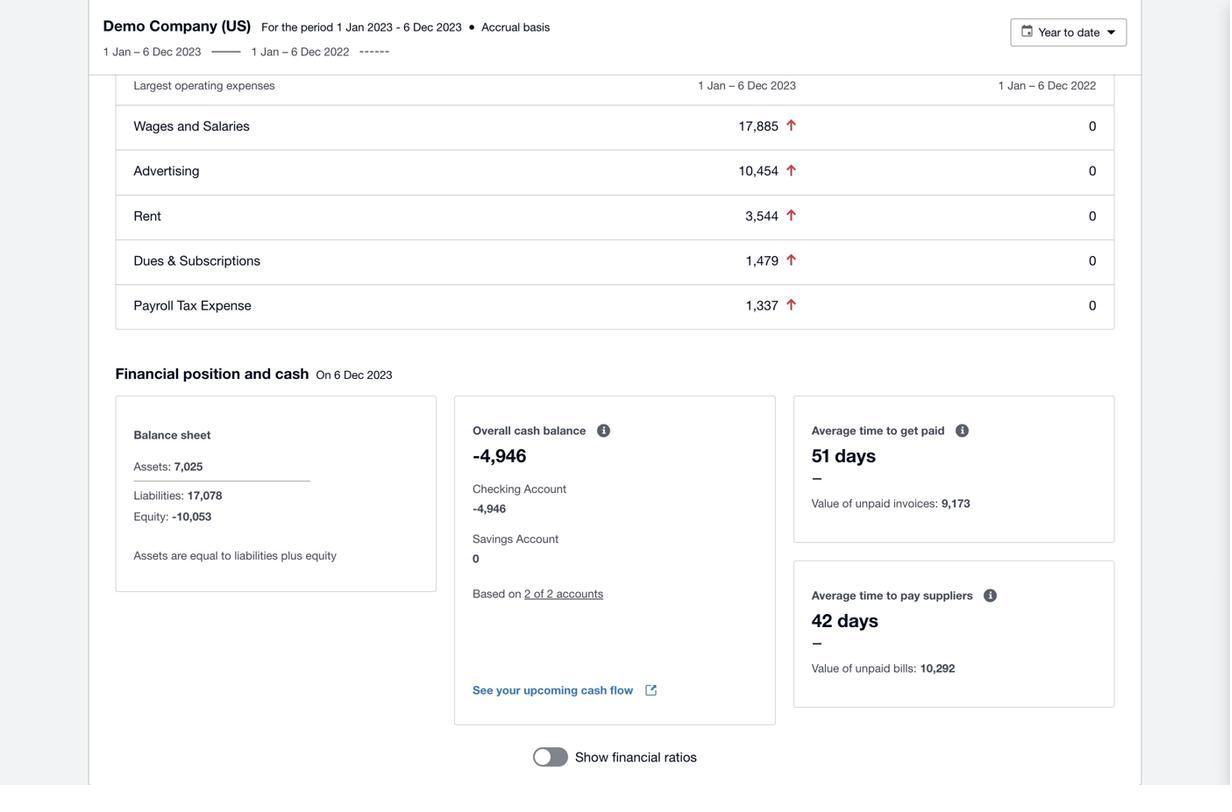 Task type: vqa. For each thing, say whether or not it's contained in the screenshot.
svg icon
no



Task type: locate. For each thing, give the bounding box(es) containing it.
0 vertical spatial unpaid
[[856, 496, 891, 510]]

more information image
[[586, 413, 621, 448], [945, 413, 980, 448], [974, 578, 1009, 613]]

assets:
[[134, 460, 171, 473]]

1 jan – 6 dec 2022 down the
[[251, 45, 350, 58]]

dec down year
[[1048, 79, 1068, 92]]

average up "51 days" at right bottom
[[812, 424, 857, 437]]

0 link for 17,885
[[1090, 118, 1097, 133]]

1 vertical spatial days
[[838, 609, 879, 631]]

accrual
[[482, 20, 520, 34]]

-4,946
[[473, 444, 527, 466]]

average
[[812, 424, 857, 437], [812, 589, 857, 602]]

financial position and cash on 6 dec 2023
[[115, 365, 393, 382]]

average time to pay suppliers
[[812, 589, 974, 602]]

for down revenue, on the top left of the page
[[262, 20, 279, 34]]

cash left flow
[[581, 683, 607, 697]]

every
[[154, 4, 181, 18]]

savings
[[473, 532, 513, 546]]

to right year
[[1065, 25, 1075, 39]]

0 horizontal spatial 2022
[[324, 45, 350, 58]]

negative sentiment image right 1,337
[[787, 299, 797, 310]]

year
[[1039, 25, 1061, 39]]

51 days
[[812, 444, 876, 466]]

salaries
[[203, 118, 250, 133]]

ratios
[[665, 749, 697, 764]]

suppliers
[[924, 589, 974, 602]]

2023
[[368, 20, 393, 34], [437, 20, 462, 34], [176, 45, 201, 58], [771, 79, 797, 92], [367, 368, 393, 382]]

period
[[301, 20, 333, 34]]

2 horizontal spatial cash
[[581, 683, 607, 697]]

loss
[[368, 4, 389, 18]]

dec
[[413, 20, 434, 34], [153, 45, 173, 58], [301, 45, 321, 58], [748, 79, 768, 92], [1048, 79, 1068, 92], [344, 368, 364, 382]]

and right position
[[245, 365, 271, 382]]

1 vertical spatial 4,946
[[478, 502, 506, 515]]

3 0 link from the top
[[1090, 208, 1097, 223]]

paid
[[922, 424, 945, 437]]

negative sentiment image right 17,885
[[787, 119, 797, 131]]

1 vertical spatial average
[[812, 589, 857, 602]]

based
[[473, 587, 506, 600]]

on
[[316, 368, 331, 382]]

1 0 link from the top
[[1090, 118, 1097, 133]]

1 horizontal spatial 2
[[547, 587, 554, 600]]

1 horizontal spatial 1 jan – 6 dec 2022
[[999, 79, 1097, 92]]

show financial ratios
[[576, 749, 697, 764]]

1 horizontal spatial and
[[245, 365, 271, 382]]

0 vertical spatial average
[[812, 424, 857, 437]]

4,946 down checking
[[478, 502, 506, 515]]

0 horizontal spatial 1 jan – 6 dec 2022
[[251, 45, 350, 58]]

payroll
[[134, 297, 173, 313]]

- right equity:
[[172, 510, 177, 523]]

negative sentiment image
[[787, 119, 797, 131], [787, 164, 797, 176], [787, 254, 797, 265], [787, 299, 797, 310]]

4,946 inside checking account -4,946
[[478, 502, 506, 515]]

4 0 link from the top
[[1090, 253, 1097, 268]]

for left every
[[134, 4, 151, 18]]

1 jan – 6 dec 2022 inside largest operating expenses element
[[999, 79, 1097, 92]]

4 negative sentiment image from the top
[[787, 299, 797, 310]]

3 negative sentiment image from the top
[[787, 254, 797, 265]]

more information image for -4,946
[[586, 413, 621, 448]]

2022 down period
[[324, 45, 350, 58]]

0 vertical spatial 1 jan – 6 dec 2022
[[251, 45, 350, 58]]

0 horizontal spatial and
[[177, 118, 200, 133]]

0 vertical spatial value
[[812, 496, 840, 510]]

42 days
[[812, 609, 879, 631]]

1 jan – 6 dec 2023 up largest
[[103, 45, 201, 58]]

unpaid
[[856, 496, 891, 510], [856, 661, 891, 675]]

2023 right 'on'
[[367, 368, 393, 382]]

account for savings
[[516, 532, 559, 546]]

more information image for 42
[[974, 578, 1009, 613]]

dec up 17,885
[[748, 79, 768, 92]]

0 vertical spatial 4,946
[[480, 444, 527, 466]]

- right period
[[396, 20, 401, 34]]

1 average from the top
[[812, 424, 857, 437]]

negative sentiment image right 1,479
[[787, 254, 797, 265]]

1 vertical spatial 1 jan – 6 dec 2022
[[999, 79, 1097, 92]]

sales
[[213, 4, 240, 18]]

financial
[[115, 365, 179, 382]]

and
[[177, 118, 200, 133], [245, 365, 271, 382]]

2 unpaid from the top
[[856, 661, 891, 675]]

days for 51 days
[[835, 444, 876, 466]]

- down overall
[[473, 444, 480, 466]]

wages and salaries
[[134, 118, 250, 133]]

rent
[[134, 208, 161, 223]]

time up the "42 days"
[[860, 589, 884, 602]]

2 right on
[[525, 587, 531, 600]]

1 vertical spatial for
[[262, 20, 279, 34]]

of right on
[[534, 587, 544, 600]]

time
[[860, 424, 884, 437], [860, 589, 884, 602]]

5 0 link from the top
[[1090, 297, 1097, 313]]

1 vertical spatial account
[[516, 532, 559, 546]]

value of unpaid bills: 10,292
[[812, 661, 956, 675]]

1 time from the top
[[860, 424, 884, 437]]

of left sales
[[200, 4, 210, 18]]

0 for 3,544
[[1090, 208, 1097, 223]]

cash inside button
[[581, 683, 607, 697]]

value down 42
[[812, 661, 840, 675]]

average up the "42 days"
[[812, 589, 857, 602]]

date
[[1078, 25, 1101, 39]]

1 jan – 6 dec 2022
[[251, 45, 350, 58], [999, 79, 1097, 92]]

1 vertical spatial cash
[[514, 424, 540, 437]]

2022
[[324, 45, 350, 58], [1072, 79, 1097, 92]]

negative sentiment image right 10,454 on the top
[[787, 164, 797, 176]]

2 value from the top
[[812, 661, 840, 675]]

and inside largest operating expenses element
[[177, 118, 200, 133]]

average for 51
[[812, 424, 857, 437]]

expenses
[[226, 79, 275, 92]]

dec down period
[[301, 45, 321, 58]]

and right the wages
[[177, 118, 200, 133]]

2 vertical spatial cash
[[581, 683, 607, 697]]

advertising
[[134, 163, 200, 178]]

payroll tax expense
[[134, 297, 251, 313]]

(us)
[[222, 17, 251, 34]]

1 jan – 6 dec 2023 up 17,885
[[698, 79, 797, 92]]

account inside checking account -4,946
[[524, 482, 567, 496]]

of down the "42 days"
[[843, 661, 853, 675]]

account
[[524, 482, 567, 496], [516, 532, 559, 546]]

days
[[835, 444, 876, 466], [838, 609, 879, 631]]

value down the 51
[[812, 496, 840, 510]]

1 horizontal spatial 1 jan – 6 dec 2023
[[698, 79, 797, 92]]

1 jan – 6 dec 2022 for largest operating expenses
[[999, 79, 1097, 92]]

are
[[171, 549, 187, 562]]

account inside 'savings account 0 based on 2 of 2 accounts'
[[516, 532, 559, 546]]

see
[[473, 683, 493, 697]]

1 jan – 6 dec 2022 for 1 jan
[[251, 45, 350, 58]]

2022 down date
[[1072, 79, 1097, 92]]

10,454 link
[[739, 163, 779, 178]]

2 time from the top
[[860, 589, 884, 602]]

1 vertical spatial 1 jan – 6 dec 2023
[[698, 79, 797, 92]]

assets are equal to liabilities plus equity
[[134, 549, 337, 562]]

0 vertical spatial and
[[177, 118, 200, 133]]

2023 down company
[[176, 45, 201, 58]]

1 jan – 6 dec 2022 down year
[[999, 79, 1097, 92]]

operating
[[175, 79, 223, 92]]

1 negative sentiment image from the top
[[787, 119, 797, 131]]

overall cash balance
[[473, 424, 586, 437]]

liabilities:
[[134, 489, 184, 502]]

4,946 down overall
[[480, 444, 527, 466]]

cash right overall
[[514, 424, 540, 437]]

to
[[1065, 25, 1075, 39], [887, 424, 898, 437], [221, 549, 231, 562], [887, 589, 898, 602]]

0 vertical spatial time
[[860, 424, 884, 437]]

0 horizontal spatial for
[[134, 4, 151, 18]]

invoices:
[[894, 496, 939, 510]]

0 horizontal spatial 2
[[525, 587, 531, 600]]

of sales revenue, an average net loss of
[[197, 4, 405, 18]]

unpaid left the "invoices:"
[[856, 496, 891, 510]]

1 vertical spatial unpaid
[[856, 661, 891, 675]]

2022 inside largest operating expenses element
[[1072, 79, 1097, 92]]

2 negative sentiment image from the top
[[787, 164, 797, 176]]

cash for upcoming
[[581, 683, 607, 697]]

1 vertical spatial time
[[860, 589, 884, 602]]

1 horizontal spatial cash
[[514, 424, 540, 437]]

average
[[305, 4, 346, 18]]

0 link
[[1090, 118, 1097, 133], [1090, 163, 1097, 178], [1090, 208, 1097, 223], [1090, 253, 1097, 268], [1090, 297, 1097, 313]]

for every
[[134, 4, 184, 18]]

- down checking
[[473, 502, 478, 515]]

flow
[[610, 683, 634, 697]]

to left the pay
[[887, 589, 898, 602]]

2 average from the top
[[812, 589, 857, 602]]

cash left 'on'
[[275, 365, 309, 382]]

6
[[404, 20, 410, 34], [143, 45, 149, 58], [291, 45, 298, 58], [738, 79, 745, 92], [1039, 79, 1045, 92], [334, 368, 341, 382]]

2 0 link from the top
[[1090, 163, 1097, 178]]

1 2 from the left
[[525, 587, 531, 600]]

checking account -4,946
[[473, 482, 567, 515]]

4,946
[[480, 444, 527, 466], [478, 502, 506, 515]]

days down "average time to get paid"
[[835, 444, 876, 466]]

time up "51 days" at right bottom
[[860, 424, 884, 437]]

1 horizontal spatial 2022
[[1072, 79, 1097, 92]]

0 vertical spatial 1 jan – 6 dec 2023
[[103, 45, 201, 58]]

2 left accounts
[[547, 587, 554, 600]]

tax
[[177, 297, 197, 313]]

unpaid left bills:
[[856, 661, 891, 675]]

0 horizontal spatial cash
[[275, 365, 309, 382]]

1 vertical spatial value
[[812, 661, 840, 675]]

1
[[337, 20, 343, 34], [103, 45, 109, 58], [251, 45, 258, 58], [698, 79, 705, 92], [999, 79, 1005, 92]]

unpaid for 51 days
[[856, 496, 891, 510]]

0 vertical spatial 2022
[[324, 45, 350, 58]]

dues & subscriptions
[[134, 253, 261, 268]]

0 vertical spatial for
[[134, 4, 151, 18]]

0 vertical spatial cash
[[275, 365, 309, 382]]

1 unpaid from the top
[[856, 496, 891, 510]]

account right checking
[[524, 482, 567, 496]]

2
[[525, 587, 531, 600], [547, 587, 554, 600]]

–
[[134, 45, 140, 58], [282, 45, 288, 58], [729, 79, 735, 92], [1030, 79, 1036, 92]]

0 vertical spatial account
[[524, 482, 567, 496]]

1,479 link
[[746, 253, 779, 268]]

negative sentiment image for 17,885
[[787, 119, 797, 131]]

to inside popup button
[[1065, 25, 1075, 39]]

1 vertical spatial 2022
[[1072, 79, 1097, 92]]

dec right 'on'
[[344, 368, 364, 382]]

days right 42
[[838, 609, 879, 631]]

for
[[134, 4, 151, 18], [262, 20, 279, 34]]

cash for and
[[275, 365, 309, 382]]

1 horizontal spatial for
[[262, 20, 279, 34]]

0 vertical spatial days
[[835, 444, 876, 466]]

2023 up the 17,885 link
[[771, 79, 797, 92]]

account down checking account -4,946
[[516, 532, 559, 546]]

2023 down loss
[[368, 20, 393, 34]]

0 for 1,479
[[1090, 253, 1097, 268]]

6 inside financial position and cash on 6 dec 2023
[[334, 368, 341, 382]]

1 value from the top
[[812, 496, 840, 510]]

account for checking
[[524, 482, 567, 496]]

1 vertical spatial and
[[245, 365, 271, 382]]

year to date
[[1039, 25, 1101, 39]]

dec inside financial position and cash on 6 dec 2023
[[344, 368, 364, 382]]



Task type: describe. For each thing, give the bounding box(es) containing it.
of inside 'savings account 0 based on 2 of 2 accounts'
[[534, 587, 544, 600]]

3,544
[[746, 208, 779, 223]]

17,885
[[739, 118, 779, 133]]

for for for every
[[134, 4, 151, 18]]

1 jan – 6 dec 2023 inside largest operating expenses element
[[698, 79, 797, 92]]

savings account 0 based on 2 of 2 accounts
[[473, 532, 604, 600]]

accounts
[[557, 587, 604, 600]]

10,053
[[177, 510, 212, 523]]

2022 for 1 jan
[[324, 45, 350, 58]]

to left get
[[887, 424, 898, 437]]

0 link for 1,479
[[1090, 253, 1097, 268]]

2 of 2 accounts button
[[525, 583, 604, 604]]

7,025
[[174, 460, 203, 473]]

an
[[289, 4, 302, 18]]

10,292
[[921, 661, 956, 675]]

balance
[[544, 424, 586, 437]]

largest
[[134, 79, 172, 92]]

dues
[[134, 253, 164, 268]]

&
[[168, 253, 176, 268]]

dec left the accrual
[[413, 20, 434, 34]]

liabilities: 17,078 equity: -10,053
[[134, 489, 222, 523]]

0 horizontal spatial 1 jan – 6 dec 2023
[[103, 45, 201, 58]]

3,544 link
[[746, 208, 779, 223]]

negative sentiment image for 1,479
[[787, 254, 797, 265]]

checking
[[473, 482, 521, 496]]

balance sheet
[[134, 428, 211, 442]]

negative sentiment image
[[787, 209, 797, 221]]

2023 inside financial position and cash on 6 dec 2023
[[367, 368, 393, 382]]

your
[[497, 683, 521, 697]]

to right equal
[[221, 549, 231, 562]]

1,479
[[746, 253, 779, 268]]

average time to get paid
[[812, 424, 945, 437]]

51
[[812, 444, 830, 466]]

company
[[149, 17, 217, 34]]

2023 left the accrual
[[437, 20, 462, 34]]

net
[[349, 4, 365, 18]]

0 for 1,337
[[1090, 297, 1097, 313]]

1,337 link
[[746, 297, 779, 313]]

sheet
[[181, 428, 211, 442]]

equal
[[190, 549, 218, 562]]

2022 for largest operating expenses
[[1072, 79, 1097, 92]]

overall
[[473, 424, 511, 437]]

on
[[509, 587, 522, 600]]

17,885 link
[[739, 118, 779, 133]]

liabilities
[[235, 549, 278, 562]]

the
[[282, 20, 298, 34]]

unpaid for 42 days
[[856, 661, 891, 675]]

days for 42 days
[[838, 609, 879, 631]]

negative sentiment image for 1,337
[[787, 299, 797, 310]]

bills:
[[894, 661, 917, 675]]

0 link for 10,454
[[1090, 163, 1097, 178]]

subscriptions
[[180, 253, 261, 268]]

0 for 10,454
[[1090, 163, 1097, 178]]

more information image for 51
[[945, 413, 980, 448]]

see your upcoming cash flow button
[[459, 673, 672, 708]]

9,173
[[942, 496, 971, 510]]

value of unpaid invoices: 9,173
[[812, 496, 971, 510]]

year to date button
[[1011, 18, 1128, 46]]

equity:
[[134, 510, 169, 523]]

basis
[[524, 20, 550, 34]]

10,454
[[739, 163, 779, 178]]

pay
[[901, 589, 921, 602]]

largest operating expenses
[[134, 79, 275, 92]]

upcoming
[[524, 683, 578, 697]]

average for 42
[[812, 589, 857, 602]]

of down "51 days" at right bottom
[[843, 496, 853, 510]]

get
[[901, 424, 919, 437]]

assets
[[134, 549, 168, 562]]

time for 51 days
[[860, 424, 884, 437]]

0 inside 'savings account 0 based on 2 of 2 accounts'
[[473, 552, 479, 565]]

2023 inside largest operating expenses element
[[771, 79, 797, 92]]

for for for the period 1 jan 2023 - 6 dec 2023  ●  accrual basis
[[262, 20, 279, 34]]

time for 42 days
[[860, 589, 884, 602]]

expense
[[201, 297, 251, 313]]

see your upcoming cash flow
[[473, 683, 634, 697]]

2 2 from the left
[[547, 587, 554, 600]]

for the period 1 jan 2023 - 6 dec 2023  ●  accrual basis
[[262, 20, 550, 34]]

0 for 17,885
[[1090, 118, 1097, 133]]

- inside liabilities: 17,078 equity: -10,053
[[172, 510, 177, 523]]

plus
[[281, 549, 303, 562]]

demo company (us)
[[103, 17, 251, 34]]

value for 51
[[812, 496, 840, 510]]

1,337
[[746, 297, 779, 313]]

largest operating expenses element
[[116, 66, 1115, 329]]

value for 42
[[812, 661, 840, 675]]

of up for the period 1 jan 2023 - 6 dec 2023  ●  accrual basis
[[392, 4, 402, 18]]

dec down demo company (us)
[[153, 45, 173, 58]]

42
[[812, 609, 833, 631]]

17,078
[[187, 489, 222, 502]]

negative sentiment image for 10,454
[[787, 164, 797, 176]]

0 link for 1,337
[[1090, 297, 1097, 313]]

demo
[[103, 17, 145, 34]]

equity
[[306, 549, 337, 562]]

0 link for 3,544
[[1090, 208, 1097, 223]]

balance
[[134, 428, 178, 442]]

- inside checking account -4,946
[[473, 502, 478, 515]]

show
[[576, 749, 609, 764]]

revenue,
[[243, 4, 286, 18]]

financial
[[613, 749, 661, 764]]



